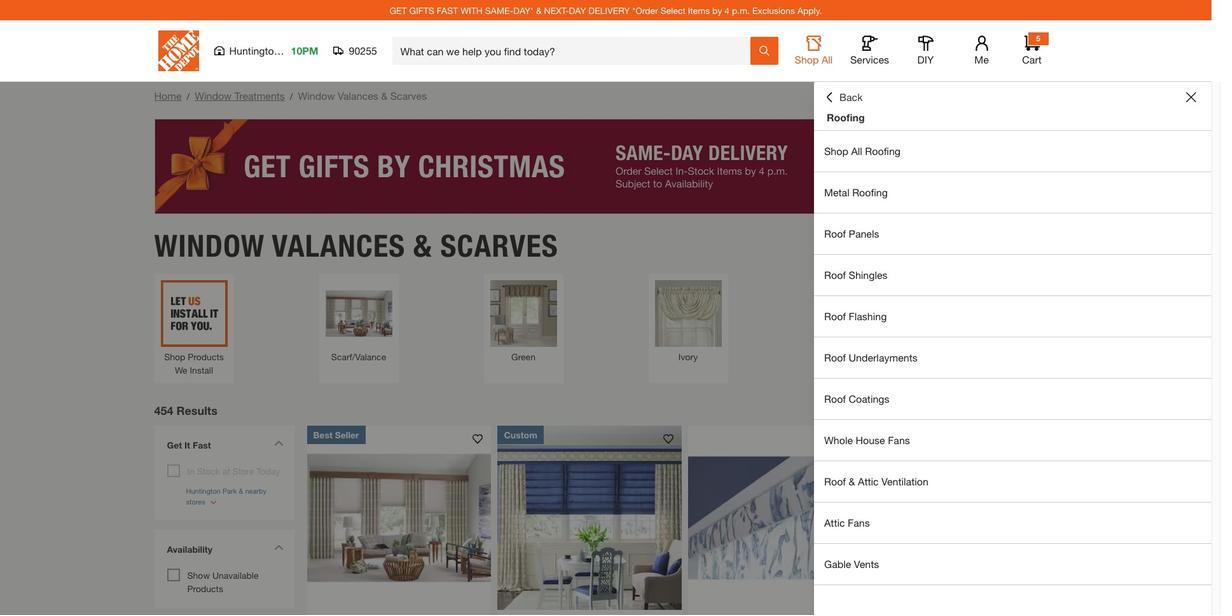 Task type: describe. For each thing, give the bounding box(es) containing it.
roof & attic ventilation link
[[814, 462, 1212, 503]]

roof flashing link
[[814, 297, 1212, 337]]

1 vertical spatial home
[[1133, 412, 1153, 421]]

shop all
[[795, 53, 833, 66]]

today
[[257, 466, 280, 477]]

availability link
[[161, 537, 288, 566]]

in stock at store today
[[187, 466, 280, 477]]

same-
[[485, 5, 514, 16]]

seller
[[335, 430, 359, 441]]

gable vents
[[825, 559, 880, 571]]

whole house fans
[[825, 435, 910, 447]]

cart 5
[[1023, 34, 1042, 66]]

fast
[[193, 440, 211, 451]]

0 vertical spatial roofing
[[827, 111, 865, 123]]

roof for roof underlayments
[[825, 352, 846, 364]]

panels
[[849, 228, 880, 240]]

roof for roof panels
[[825, 228, 846, 240]]

0 vertical spatial attic
[[858, 476, 879, 488]]

chat with a home depot expert.
[[1093, 412, 1201, 421]]

attic fans link
[[814, 503, 1212, 544]]

roof for roof shingles
[[825, 269, 846, 281]]

it
[[185, 440, 190, 451]]

wood cornice image
[[307, 426, 492, 611]]

ivory
[[679, 352, 698, 362]]

roof panels
[[825, 228, 880, 240]]

1 horizontal spatial fans
[[888, 435, 910, 447]]

get
[[390, 5, 407, 16]]

drawer close image
[[1187, 92, 1197, 102]]

multi-colored link
[[820, 280, 887, 364]]

all for shop all
[[822, 53, 833, 66]]

coatings
[[849, 393, 890, 405]]

roof shingles
[[825, 269, 888, 281]]

back
[[840, 91, 863, 103]]

show unavailable products
[[187, 570, 259, 595]]

sponsored banner image
[[154, 119, 1058, 214]]

next-
[[544, 5, 569, 16]]

roof panels link
[[814, 214, 1212, 255]]

roofing inside the shop all roofing link
[[866, 145, 901, 157]]

day
[[569, 5, 586, 16]]

products inside show unavailable products
[[187, 584, 223, 595]]

90255 button
[[334, 45, 378, 57]]

roof for roof coatings
[[825, 393, 846, 405]]

huntington park
[[229, 45, 303, 57]]

shop products we install link
[[161, 280, 227, 377]]

expert.
[[1178, 412, 1201, 421]]

roof flashing
[[825, 311, 887, 323]]

roof underlayments link
[[814, 338, 1212, 379]]

menu containing shop all roofing
[[814, 131, 1212, 586]]

apply.
[[798, 5, 822, 16]]

show
[[187, 570, 210, 581]]

0 horizontal spatial home
[[154, 90, 182, 102]]

delivery
[[589, 5, 630, 16]]

attic fans
[[825, 517, 870, 529]]

1 vertical spatial fans
[[848, 517, 870, 529]]

roof & attic ventilation
[[825, 476, 929, 488]]

with
[[1111, 412, 1124, 421]]

green image
[[490, 280, 557, 347]]

What can we help you find today? search field
[[401, 38, 750, 64]]

ventilation
[[882, 476, 929, 488]]

green link
[[490, 280, 557, 364]]

0 horizontal spatial scarves
[[390, 90, 427, 102]]

2 / from the left
[[290, 91, 293, 102]]

availability
[[167, 544, 213, 555]]

454
[[154, 404, 173, 418]]

metal roofing link
[[814, 172, 1212, 213]]

exclusions
[[753, 5, 795, 16]]

ivory link
[[655, 280, 722, 364]]

items
[[688, 5, 710, 16]]

1 vertical spatial attic
[[825, 517, 845, 529]]

shop products we install
[[164, 352, 224, 376]]

shingles
[[849, 269, 888, 281]]

back button
[[825, 91, 863, 104]]

window valances & scarves
[[154, 227, 559, 264]]

ivory image
[[655, 280, 722, 347]]

stock
[[197, 466, 220, 477]]

store
[[233, 466, 254, 477]]

in
[[187, 466, 195, 477]]

best seller
[[313, 430, 359, 441]]

canova blackout polyester curtain valance image
[[880, 426, 1064, 611]]

scarf/valance image
[[325, 280, 392, 347]]

select
[[661, 5, 686, 16]]

10pm
[[291, 45, 318, 57]]

gifts
[[409, 5, 435, 16]]

shop for shop all roofing
[[825, 145, 849, 157]]



Task type: locate. For each thing, give the bounding box(es) containing it.
diy button
[[906, 36, 946, 66]]

valances
[[338, 90, 378, 102], [272, 227, 406, 264]]

cart
[[1023, 53, 1042, 66]]

roofing inside metal roofing "link"
[[853, 186, 888, 199]]

2 vertical spatial roofing
[[853, 186, 888, 199]]

roof coatings
[[825, 393, 890, 405]]

services button
[[850, 36, 890, 66]]

roof underlayments
[[825, 352, 918, 364]]

all
[[822, 53, 833, 66], [852, 145, 863, 157]]

all inside button
[[822, 53, 833, 66]]

roof left shingles
[[825, 269, 846, 281]]

4
[[725, 5, 730, 16]]

all up "metal roofing"
[[852, 145, 863, 157]]

home / window treatments / window valances & scarves
[[154, 90, 427, 102]]

home down the home depot logo
[[154, 90, 182, 102]]

fans up gable vents
[[848, 517, 870, 529]]

roof for roof & attic ventilation
[[825, 476, 846, 488]]

2 roof from the top
[[825, 269, 846, 281]]

5 roof from the top
[[825, 393, 846, 405]]

me button
[[962, 36, 1002, 66]]

scarf/valance link
[[325, 280, 392, 364]]

home
[[154, 90, 182, 102], [1133, 412, 1153, 421]]

shop up metal in the top right of the page
[[825, 145, 849, 157]]

roof coatings link
[[814, 379, 1212, 420]]

day*
[[514, 5, 534, 16]]

shop all button
[[794, 36, 834, 66]]

roof down whole
[[825, 476, 846, 488]]

454 results
[[154, 404, 218, 418]]

0 horizontal spatial all
[[822, 53, 833, 66]]

0 horizontal spatial attic
[[825, 517, 845, 529]]

roof left colored
[[825, 352, 846, 364]]

6 roof from the top
[[825, 476, 846, 488]]

1 horizontal spatial /
[[290, 91, 293, 102]]

colored
[[849, 352, 880, 362]]

park
[[283, 45, 303, 57]]

products inside shop products we install
[[188, 352, 224, 362]]

unavailable
[[212, 570, 259, 581]]

house
[[856, 435, 886, 447]]

1 horizontal spatial all
[[852, 145, 863, 157]]

home link
[[154, 90, 182, 102]]

0 vertical spatial all
[[822, 53, 833, 66]]

0 vertical spatial home
[[154, 90, 182, 102]]

vents
[[854, 559, 880, 571]]

0 vertical spatial shop
[[795, 53, 819, 66]]

all for shop all roofing
[[852, 145, 863, 157]]

1 horizontal spatial shop
[[795, 53, 819, 66]]

3 roof from the top
[[825, 311, 846, 323]]

1 horizontal spatial scarves
[[441, 227, 559, 264]]

window
[[195, 90, 232, 102], [298, 90, 335, 102], [154, 227, 265, 264]]

products down show
[[187, 584, 223, 595]]

feedback link image
[[1205, 215, 1222, 284]]

attic left ventilation
[[858, 476, 879, 488]]

shop for shop all
[[795, 53, 819, 66]]

metal roofing
[[825, 186, 888, 199]]

*order
[[633, 5, 658, 16]]

results
[[177, 404, 218, 418]]

window treatments link
[[195, 90, 285, 102]]

fans
[[888, 435, 910, 447], [848, 517, 870, 529]]

roofing right metal in the top right of the page
[[853, 186, 888, 199]]

1 vertical spatial shop
[[825, 145, 849, 157]]

custom
[[504, 430, 538, 441]]

by
[[713, 5, 722, 16]]

rod pocket valance image
[[985, 280, 1051, 347]]

shop all roofing
[[825, 145, 901, 157]]

1 vertical spatial scarves
[[441, 227, 559, 264]]

p.m.
[[732, 5, 750, 16]]

shop inside button
[[795, 53, 819, 66]]

/ right home 'link'
[[187, 91, 190, 102]]

0 horizontal spatial /
[[187, 91, 190, 102]]

get it fast
[[167, 440, 211, 451]]

roofing up "metal roofing"
[[866, 145, 901, 157]]

chat
[[1093, 412, 1109, 421]]

shop down apply.
[[795, 53, 819, 66]]

4 roof from the top
[[825, 352, 846, 364]]

show unavailable products link
[[187, 570, 259, 595]]

roofing down back button
[[827, 111, 865, 123]]

1 horizontal spatial attic
[[858, 476, 879, 488]]

the home depot logo image
[[158, 31, 199, 71]]

multi-
[[826, 352, 849, 362]]

roofing
[[827, 111, 865, 123], [866, 145, 901, 157], [853, 186, 888, 199]]

underlayments
[[849, 352, 918, 364]]

2 horizontal spatial shop
[[825, 145, 849, 157]]

0 vertical spatial valances
[[338, 90, 378, 102]]

flashing
[[849, 311, 887, 323]]

1 vertical spatial roofing
[[866, 145, 901, 157]]

attic up gable
[[825, 517, 845, 529]]

diy
[[918, 53, 934, 66]]

shop for shop products we install
[[164, 352, 185, 362]]

scarf/valance
[[331, 352, 386, 362]]

a
[[1126, 412, 1131, 421]]

roof left coatings
[[825, 393, 846, 405]]

whole house fans link
[[814, 421, 1212, 461]]

get gifts fast with same-day* & next-day delivery *order select items by 4 p.m. exclusions apply.
[[390, 5, 822, 16]]

we
[[175, 365, 187, 376]]

5
[[1037, 34, 1041, 43]]

1 / from the left
[[187, 91, 190, 102]]

1 vertical spatial all
[[852, 145, 863, 157]]

0 vertical spatial fans
[[888, 435, 910, 447]]

fast
[[437, 5, 458, 16]]

0 vertical spatial products
[[188, 352, 224, 362]]

with
[[461, 5, 483, 16]]

roof for roof flashing
[[825, 311, 846, 323]]

green
[[512, 352, 536, 362]]

gable
[[825, 559, 852, 571]]

90255
[[349, 45, 377, 57]]

shop up we
[[164, 352, 185, 362]]

menu
[[814, 131, 1212, 586]]

depot
[[1155, 412, 1176, 421]]

all up back button
[[822, 53, 833, 66]]

&
[[536, 5, 542, 16], [381, 90, 388, 102], [414, 227, 432, 264], [849, 476, 856, 488]]

huntington
[[229, 45, 280, 57]]

multi-colored
[[826, 352, 880, 362]]

0 horizontal spatial shop
[[164, 352, 185, 362]]

shop products we install image
[[161, 280, 227, 347]]

shop
[[795, 53, 819, 66], [825, 145, 849, 157], [164, 352, 185, 362]]

contour valance only image
[[689, 426, 873, 611]]

fans right house
[[888, 435, 910, 447]]

roof left 'flashing'
[[825, 311, 846, 323]]

fabric cornice image
[[498, 426, 682, 611]]

1 roof from the top
[[825, 228, 846, 240]]

multi colored image
[[820, 280, 887, 347]]

/ right treatments
[[290, 91, 293, 102]]

1 horizontal spatial home
[[1133, 412, 1153, 421]]

1 vertical spatial products
[[187, 584, 223, 595]]

0 vertical spatial scarves
[[390, 90, 427, 102]]

1 vertical spatial valances
[[272, 227, 406, 264]]

2 vertical spatial shop
[[164, 352, 185, 362]]

shop inside shop products we install
[[164, 352, 185, 362]]

get
[[167, 440, 182, 451]]

metal
[[825, 186, 850, 199]]

0 horizontal spatial fans
[[848, 517, 870, 529]]

home right the a
[[1133, 412, 1153, 421]]

at
[[223, 466, 230, 477]]

in stock at store today link
[[187, 466, 280, 477]]

roof left the panels
[[825, 228, 846, 240]]

get it fast link
[[161, 432, 288, 462]]

gable vents link
[[814, 545, 1212, 585]]

products up install
[[188, 352, 224, 362]]



Task type: vqa. For each thing, say whether or not it's contained in the screenshot.
1st Thermostats from the right
no



